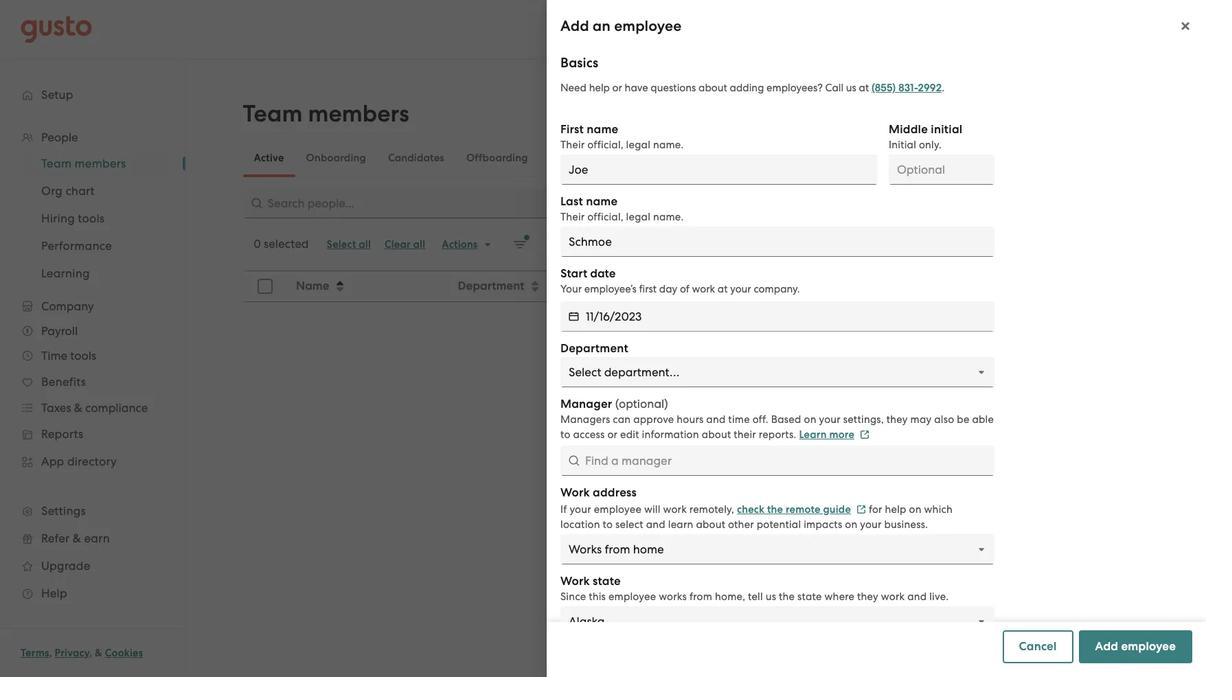 Task type: locate. For each thing, give the bounding box(es) containing it.
their down the last
[[561, 211, 585, 223]]

or left edit
[[608, 429, 618, 441]]

privacy
[[55, 647, 89, 660]]

2 vertical spatial on
[[845, 519, 858, 531]]

help inside for help on which location to select and learn about other potential impacts on your business.
[[885, 504, 907, 516]]

0 vertical spatial and
[[707, 414, 726, 426]]

name.
[[653, 139, 684, 151], [653, 211, 684, 223]]

about down time
[[702, 429, 731, 441]]

1 vertical spatial name
[[586, 194, 618, 209]]

and down the will
[[646, 519, 666, 531]]

2 legal from the top
[[626, 211, 651, 223]]

employee inside button
[[1122, 640, 1176, 654]]

home image
[[21, 15, 92, 43]]

no people found
[[670, 427, 762, 441]]

0 vertical spatial work
[[561, 486, 590, 500]]

the
[[767, 504, 783, 516], [779, 591, 795, 603]]

about
[[699, 82, 728, 94], [702, 429, 731, 441], [696, 519, 726, 531]]

for help on which location to select and learn about other potential impacts on your business.
[[561, 504, 953, 531]]

1 horizontal spatial department
[[561, 341, 629, 356]]

0 horizontal spatial to
[[561, 429, 571, 441]]

Start date field
[[586, 302, 995, 332]]

name for first name
[[587, 122, 619, 137]]

more
[[830, 429, 855, 441]]

legal for first name
[[626, 139, 651, 151]]

name right the last
[[586, 194, 618, 209]]

work up since
[[561, 574, 590, 589]]

name. up first name field
[[653, 139, 684, 151]]

,
[[49, 647, 52, 660], [89, 647, 92, 660]]

impacts
[[804, 519, 843, 531]]

2 all from the left
[[413, 238, 425, 251]]

1 horizontal spatial help
[[885, 504, 907, 516]]

1 work from the top
[[561, 486, 590, 500]]

1 vertical spatial and
[[646, 519, 666, 531]]

1 horizontal spatial to
[[603, 519, 613, 531]]

active button
[[243, 142, 295, 175]]

1 vertical spatial the
[[779, 591, 795, 603]]

2 vertical spatial about
[[696, 519, 726, 531]]

add a team member drawer dialog
[[547, 0, 1207, 677]]

all inside button
[[413, 238, 425, 251]]

1 , from the left
[[49, 647, 52, 660]]

add an employee
[[561, 17, 682, 35]]

help
[[589, 82, 610, 94], [885, 504, 907, 516]]

their
[[734, 429, 756, 441]]

us right tell
[[766, 591, 777, 603]]

department
[[458, 279, 524, 293], [561, 341, 629, 356]]

1 vertical spatial work
[[663, 504, 687, 516]]

your
[[730, 283, 751, 295], [819, 414, 841, 426], [570, 504, 591, 516], [860, 519, 882, 531]]

name. inside first name their official, legal name.
[[653, 139, 684, 151]]

1 legal from the top
[[626, 139, 651, 151]]

learn more link
[[799, 429, 870, 441]]

for
[[869, 504, 883, 516]]

1 vertical spatial legal
[[626, 211, 651, 223]]

(optional)
[[615, 397, 668, 411]]

state left where
[[798, 591, 822, 603]]

official, for first name
[[588, 139, 624, 151]]

name. for last name
[[653, 211, 684, 223]]

0 selected status
[[254, 237, 309, 251]]

1 vertical spatial their
[[561, 211, 585, 223]]

they right where
[[858, 591, 879, 603]]

1 vertical spatial help
[[885, 504, 907, 516]]

1 their from the top
[[561, 139, 585, 151]]

account menu element
[[941, 0, 1186, 58]]

start date your employee's first day of work at your company.
[[561, 267, 800, 295]]

1 vertical spatial department
[[561, 341, 629, 356]]

at right of
[[718, 283, 728, 295]]

all inside button
[[359, 238, 371, 251]]

official, up dismissed
[[588, 139, 624, 151]]

name. for first name
[[653, 139, 684, 151]]

1 vertical spatial work
[[561, 574, 590, 589]]

2 name. from the top
[[653, 211, 684, 223]]

0 horizontal spatial add
[[561, 17, 589, 35]]

cookies button
[[105, 645, 143, 662]]

your down for
[[860, 519, 882, 531]]

and left live.
[[908, 591, 927, 603]]

their up dismissed
[[561, 139, 585, 151]]

cancel button
[[1003, 631, 1074, 664]]

settings,
[[844, 414, 884, 426]]

work up learn
[[663, 504, 687, 516]]

help for on
[[885, 504, 907, 516]]

work inside work state since this employee works from home, tell us the state where they work and live.
[[561, 574, 590, 589]]

help up business.
[[885, 504, 907, 516]]

add employee
[[1096, 640, 1176, 654]]

on up learn
[[804, 414, 817, 426]]

on up business.
[[909, 504, 922, 516]]

0 horizontal spatial us
[[766, 591, 777, 603]]

your inside 'managers can approve hours and time off. based on your settings, they may also be able to access or edit information about their reports.'
[[819, 414, 841, 426]]

1 horizontal spatial us
[[846, 82, 857, 94]]

1 horizontal spatial they
[[887, 414, 908, 426]]

check the remote guide link
[[737, 504, 866, 516]]

1 horizontal spatial all
[[413, 238, 425, 251]]

new notifications image
[[514, 238, 527, 251], [514, 238, 527, 251]]

0 vertical spatial name.
[[653, 139, 684, 151]]

employees?
[[767, 82, 823, 94]]

state
[[593, 574, 621, 589], [798, 591, 822, 603]]

live.
[[930, 591, 949, 603]]

0 horizontal spatial ,
[[49, 647, 52, 660]]

, left &
[[89, 647, 92, 660]]

add inside add employee button
[[1096, 640, 1119, 654]]

0 horizontal spatial help
[[589, 82, 610, 94]]

managers
[[561, 414, 610, 426]]

1 horizontal spatial on
[[845, 519, 858, 531]]

0 horizontal spatial all
[[359, 238, 371, 251]]

name right the "first"
[[587, 122, 619, 137]]

1 vertical spatial add
[[1096, 640, 1119, 654]]

1 vertical spatial or
[[608, 429, 618, 441]]

1 horizontal spatial ,
[[89, 647, 92, 660]]

add for add an employee
[[561, 17, 589, 35]]

us inside work state since this employee works from home, tell us the state where they work and live.
[[766, 591, 777, 603]]

about down remotely,
[[696, 519, 726, 531]]

0 vertical spatial department
[[458, 279, 524, 293]]

which
[[924, 504, 953, 516]]

help right need
[[589, 82, 610, 94]]

legal inside last name their official, legal name.
[[626, 211, 651, 223]]

they inside work state since this employee works from home, tell us the state where they work and live.
[[858, 591, 879, 603]]

name for last name
[[586, 194, 618, 209]]

onboarding
[[306, 152, 366, 164]]

0 horizontal spatial at
[[718, 283, 728, 295]]

to inside 'managers can approve hours and time off. based on your settings, they may also be able to access or edit information about their reports.'
[[561, 429, 571, 441]]

all for clear all
[[413, 238, 425, 251]]

2 horizontal spatial and
[[908, 591, 927, 603]]

0 horizontal spatial on
[[804, 414, 817, 426]]

1 vertical spatial they
[[858, 591, 879, 603]]

and inside work state since this employee works from home, tell us the state where they work and live.
[[908, 591, 927, 603]]

cookies
[[105, 647, 143, 660]]

0 vertical spatial legal
[[626, 139, 651, 151]]

or
[[613, 82, 622, 94], [608, 429, 618, 441]]

since
[[561, 591, 586, 603]]

have
[[625, 82, 648, 94]]

address
[[593, 486, 637, 500]]

Select all rows on this page checkbox
[[250, 271, 280, 302]]

, left privacy
[[49, 647, 52, 660]]

name inside first name their official, legal name.
[[587, 122, 619, 137]]

your left company.
[[730, 283, 751, 295]]

the up potential
[[767, 504, 783, 516]]

work state since this employee works from home, tell us the state where they work and live.
[[561, 574, 949, 603]]

us right "call"
[[846, 82, 857, 94]]

and
[[707, 414, 726, 426], [646, 519, 666, 531], [908, 591, 927, 603]]

they
[[887, 414, 908, 426], [858, 591, 879, 603]]

if your employee will work remotely,
[[561, 504, 735, 516]]

1 horizontal spatial and
[[707, 414, 726, 426]]

all
[[359, 238, 371, 251], [413, 238, 425, 251]]

1 vertical spatial name.
[[653, 211, 684, 223]]

us
[[846, 82, 857, 94], [766, 591, 777, 603]]

team members tab list
[[243, 139, 1150, 177]]

department button
[[449, 272, 689, 301]]

candidates button
[[377, 142, 455, 175]]

1 official, from the top
[[588, 139, 624, 151]]

1 vertical spatial official,
[[588, 211, 624, 223]]

name. inside last name their official, legal name.
[[653, 211, 684, 223]]

on down opens in a new tab icon
[[845, 519, 858, 531]]

they left the may
[[887, 414, 908, 426]]

last
[[561, 194, 583, 209]]

1 vertical spatial about
[[702, 429, 731, 441]]

reports.
[[759, 429, 797, 441]]

1 vertical spatial state
[[798, 591, 822, 603]]

initial
[[931, 122, 963, 137]]

information
[[642, 429, 699, 441]]

0 vertical spatial work
[[692, 283, 715, 295]]

they inside 'managers can approve hours and time off. based on your settings, they may also be able to access or edit information about their reports.'
[[887, 414, 908, 426]]

us for help
[[846, 82, 857, 94]]

on
[[804, 414, 817, 426], [909, 504, 922, 516], [845, 519, 858, 531]]

2 their from the top
[[561, 211, 585, 223]]

name inside last name their official, legal name.
[[586, 194, 618, 209]]

members
[[308, 100, 409, 128]]

0 vertical spatial name
[[587, 122, 619, 137]]

to left access
[[561, 429, 571, 441]]

all right clear
[[413, 238, 425, 251]]

0 vertical spatial to
[[561, 429, 571, 441]]

their inside first name their official, legal name.
[[561, 139, 585, 151]]

0 vertical spatial add
[[561, 17, 589, 35]]

all right "select"
[[359, 238, 371, 251]]

0 vertical spatial help
[[589, 82, 610, 94]]

the right tell
[[779, 591, 795, 603]]

their
[[561, 139, 585, 151], [561, 211, 585, 223]]

about inside for help on which location to select and learn about other potential impacts on your business.
[[696, 519, 726, 531]]

work left live.
[[881, 591, 905, 603]]

clear
[[385, 238, 411, 251]]

first
[[639, 283, 657, 295]]

0 horizontal spatial and
[[646, 519, 666, 531]]

1 name. from the top
[[653, 139, 684, 151]]

0 horizontal spatial they
[[858, 591, 879, 603]]

employee inside work state since this employee works from home, tell us the state where they work and live.
[[609, 591, 656, 603]]

us for state
[[766, 591, 777, 603]]

official, inside last name their official, legal name.
[[588, 211, 624, 223]]

your up learn more
[[819, 414, 841, 426]]

their inside last name their official, legal name.
[[561, 211, 585, 223]]

your up location
[[570, 504, 591, 516]]

0 vertical spatial on
[[804, 414, 817, 426]]

Search people... field
[[243, 188, 573, 218]]

0 vertical spatial official,
[[588, 139, 624, 151]]

work up if
[[561, 486, 590, 500]]

or left have
[[613, 82, 622, 94]]

selected
[[264, 237, 309, 251]]

1 all from the left
[[359, 238, 371, 251]]

about left adding
[[699, 82, 728, 94]]

&
[[95, 647, 102, 660]]

2 horizontal spatial on
[[909, 504, 922, 516]]

work
[[561, 486, 590, 500], [561, 574, 590, 589]]

0 horizontal spatial work
[[663, 504, 687, 516]]

2 horizontal spatial work
[[881, 591, 905, 603]]

1 horizontal spatial work
[[692, 283, 715, 295]]

official, up date
[[588, 211, 624, 223]]

to left select
[[603, 519, 613, 531]]

0 horizontal spatial department
[[458, 279, 524, 293]]

add employee button
[[1079, 631, 1193, 664]]

1 vertical spatial to
[[603, 519, 613, 531]]

official, inside first name their official, legal name.
[[588, 139, 624, 151]]

0 vertical spatial they
[[887, 414, 908, 426]]

candidates
[[388, 152, 444, 164]]

also
[[935, 414, 955, 426]]

work right of
[[692, 283, 715, 295]]

0 vertical spatial us
[[846, 82, 857, 94]]

2 vertical spatial work
[[881, 591, 905, 603]]

0 horizontal spatial state
[[593, 574, 621, 589]]

legal
[[626, 139, 651, 151], [626, 211, 651, 223]]

at left (855)
[[859, 82, 869, 94]]

2 vertical spatial and
[[908, 591, 927, 603]]

0 vertical spatial at
[[859, 82, 869, 94]]

and inside for help on which location to select and learn about other potential impacts on your business.
[[646, 519, 666, 531]]

1 horizontal spatial state
[[798, 591, 822, 603]]

2 official, from the top
[[588, 211, 624, 223]]

1 horizontal spatial at
[[859, 82, 869, 94]]

0 vertical spatial their
[[561, 139, 585, 151]]

and up no people found
[[707, 414, 726, 426]]

and inside 'managers can approve hours and time off. based on your settings, they may also be able to access or edit information about their reports.'
[[707, 414, 726, 426]]

1 horizontal spatial add
[[1096, 640, 1119, 654]]

1 vertical spatial at
[[718, 283, 728, 295]]

name. up start date your employee's first day of work at your company.
[[653, 211, 684, 223]]

0 vertical spatial about
[[699, 82, 728, 94]]

2 work from the top
[[561, 574, 590, 589]]

this
[[589, 591, 606, 603]]

1 vertical spatial us
[[766, 591, 777, 603]]

legal inside first name their official, legal name.
[[626, 139, 651, 151]]

based
[[771, 414, 802, 426]]

or inside 'managers can approve hours and time off. based on your settings, they may also be able to access or edit information about their reports.'
[[608, 429, 618, 441]]

state up "this"
[[593, 574, 621, 589]]



Task type: describe. For each thing, give the bounding box(es) containing it.
831-
[[899, 82, 918, 94]]

adding
[[730, 82, 764, 94]]

remotely,
[[690, 504, 735, 516]]

work inside start date your employee's first day of work at your company.
[[692, 283, 715, 295]]

middle
[[889, 122, 928, 137]]

add for add employee
[[1096, 640, 1119, 654]]

need help or have questions about adding employees? call us at (855) 831-2992 .
[[561, 82, 945, 94]]

will
[[644, 504, 661, 516]]

opens in a new tab image
[[857, 505, 866, 515]]

First name field
[[561, 155, 878, 185]]

from
[[690, 591, 713, 603]]

their for first
[[561, 139, 585, 151]]

need
[[561, 82, 587, 94]]

terms , privacy , & cookies
[[21, 647, 143, 660]]

1 vertical spatial on
[[909, 504, 922, 516]]

manager (optional)
[[561, 397, 668, 412]]

edit
[[620, 429, 639, 441]]

work for work state since this employee works from home, tell us the state where they work and live.
[[561, 574, 590, 589]]

2 , from the left
[[89, 647, 92, 660]]

tell
[[748, 591, 763, 603]]

may
[[911, 414, 932, 426]]

Middle initial field
[[889, 155, 995, 185]]

middle initial initial only.
[[889, 122, 963, 151]]

legal for last name
[[626, 211, 651, 223]]

0 vertical spatial or
[[613, 82, 622, 94]]

only.
[[919, 139, 942, 151]]

team members
[[243, 100, 409, 128]]

location
[[561, 519, 600, 531]]

.
[[942, 82, 945, 94]]

the inside work state since this employee works from home, tell us the state where they work and live.
[[779, 591, 795, 603]]

clear all
[[385, 238, 425, 251]]

be
[[957, 414, 970, 426]]

department inside button
[[458, 279, 524, 293]]

an
[[593, 17, 611, 35]]

where
[[825, 591, 855, 603]]

team
[[243, 100, 303, 128]]

remote
[[786, 504, 821, 516]]

able
[[973, 414, 994, 426]]

offboarding
[[466, 152, 528, 164]]

employee's
[[585, 283, 637, 295]]

Last name field
[[561, 227, 995, 257]]

select all
[[327, 238, 371, 251]]

department inside add a team member drawer dialog
[[561, 341, 629, 356]]

work inside work state since this employee works from home, tell us the state where they work and live.
[[881, 591, 905, 603]]

questions
[[651, 82, 696, 94]]

to inside for help on which location to select and learn about other potential impacts on your business.
[[603, 519, 613, 531]]

active
[[254, 152, 284, 164]]

on inside 'managers can approve hours and time off. based on your settings, they may also be able to access or edit information about their reports.'
[[804, 414, 817, 426]]

guide
[[823, 504, 851, 516]]

first name their official, legal name.
[[561, 122, 684, 151]]

no
[[670, 427, 686, 441]]

0 vertical spatial state
[[593, 574, 621, 589]]

learn more
[[799, 429, 855, 441]]

day
[[659, 283, 678, 295]]

managers can approve hours and time off. based on your settings, they may also be able to access or edit information about their reports.
[[561, 414, 994, 441]]

first
[[561, 122, 584, 137]]

at inside start date your employee's first day of work at your company.
[[718, 283, 728, 295]]

select all button
[[320, 234, 378, 256]]

learn
[[799, 429, 827, 441]]

your
[[561, 283, 582, 295]]

Manager field
[[561, 446, 995, 476]]

0
[[254, 237, 261, 251]]

company.
[[754, 283, 800, 295]]

cancel
[[1019, 640, 1057, 654]]

select
[[616, 519, 644, 531]]

0 vertical spatial the
[[767, 504, 783, 516]]

opens in a new tab image
[[860, 430, 870, 440]]

(855) 831-2992 link
[[872, 82, 942, 94]]

call
[[825, 82, 844, 94]]

select
[[327, 238, 356, 251]]

about inside 'managers can approve hours and time off. based on your settings, they may also be able to access or edit information about their reports.'
[[702, 429, 731, 441]]

of
[[680, 283, 690, 295]]

calendar outline image
[[569, 310, 579, 324]]

clear all button
[[378, 234, 432, 256]]

initial
[[889, 139, 917, 151]]

work for work address
[[561, 486, 590, 500]]

other
[[728, 519, 754, 531]]

(855)
[[872, 82, 896, 94]]

your inside start date your employee's first day of work at your company.
[[730, 283, 751, 295]]

onboarding button
[[295, 142, 377, 175]]

time
[[729, 414, 750, 426]]

dismissed button
[[539, 142, 609, 175]]

your inside for help on which location to select and learn about other potential impacts on your business.
[[860, 519, 882, 531]]

home,
[[715, 591, 746, 603]]

business.
[[885, 519, 928, 531]]

found
[[730, 427, 762, 441]]

can
[[613, 414, 631, 426]]

approve
[[634, 414, 674, 426]]

their for last
[[561, 211, 585, 223]]

check
[[737, 504, 765, 516]]

last name their official, legal name.
[[561, 194, 684, 223]]

official, for last name
[[588, 211, 624, 223]]

0 selected
[[254, 237, 309, 251]]

help for or
[[589, 82, 610, 94]]

if
[[561, 504, 567, 516]]

privacy link
[[55, 647, 89, 660]]

all for select all
[[359, 238, 371, 251]]

check the remote guide
[[737, 504, 851, 516]]

basics
[[561, 55, 599, 71]]

people
[[689, 427, 727, 441]]

name button
[[288, 272, 448, 301]]

2992
[[918, 82, 942, 94]]

terms link
[[21, 647, 49, 660]]

hours
[[677, 414, 704, 426]]

access
[[573, 429, 605, 441]]



Task type: vqa. For each thing, say whether or not it's contained in the screenshot.
holidays?
no



